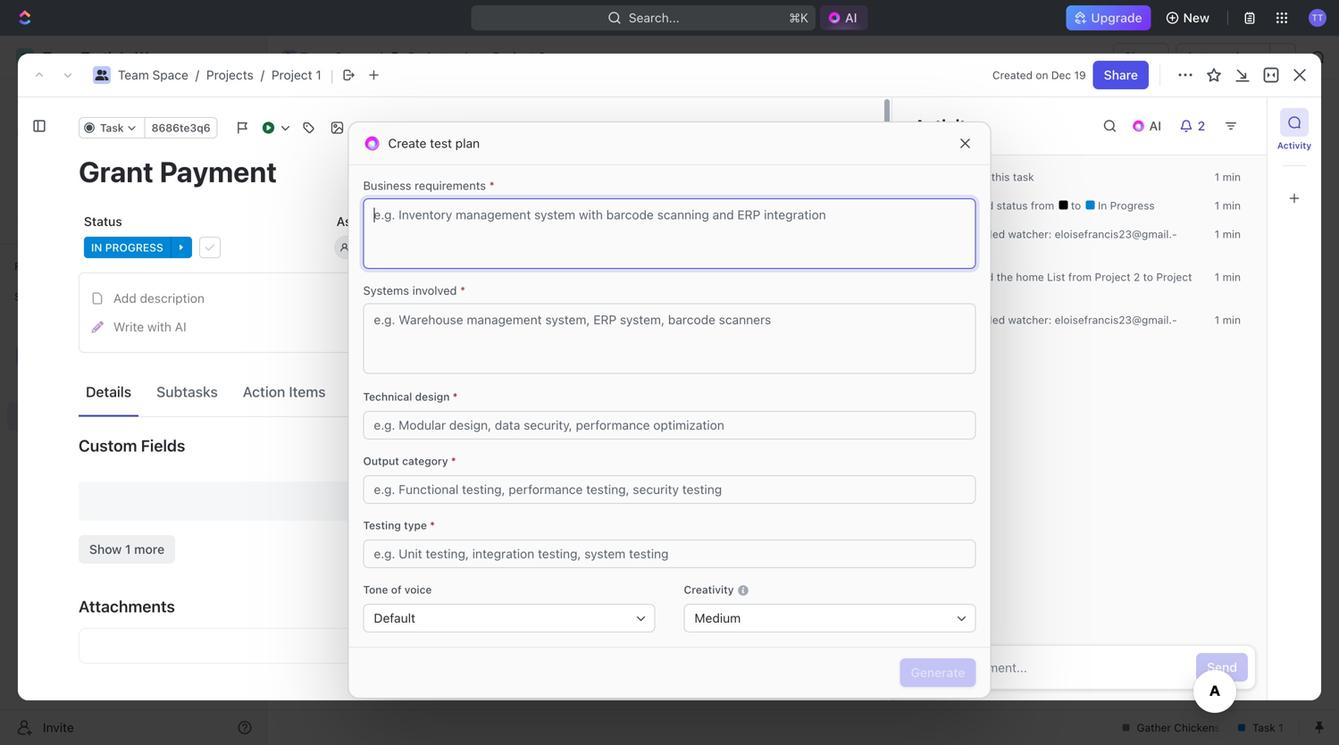 Task type: vqa. For each thing, say whether or not it's contained in the screenshot.
Team to the middle
yes



Task type: locate. For each thing, give the bounding box(es) containing it.
custom fields
[[79, 436, 185, 455]]

add description button
[[85, 284, 816, 313]]

team down spaces
[[43, 348, 74, 363]]

1 vertical spatial list
[[1047, 271, 1065, 283]]

tree
[[7, 311, 259, 552]]

activity inside the task sidebar content "section"
[[914, 115, 976, 136]]

0 horizontal spatial in progress
[[333, 253, 405, 266]]

team
[[300, 50, 331, 64], [118, 67, 149, 82], [43, 348, 74, 363]]

1 vertical spatial eloisefrancis23@gmail.
[[1055, 314, 1177, 326]]

0 vertical spatial add task
[[1210, 115, 1264, 130]]

add task
[[1210, 115, 1264, 130], [482, 253, 529, 266], [360, 374, 413, 388]]

1 vertical spatial in
[[333, 253, 344, 266]]

you down you created this task
[[928, 199, 947, 212]]

search
[[1056, 166, 1097, 180]]

added down changed status from
[[973, 228, 1005, 240]]

1 inside 1 button
[[417, 312, 422, 325]]

1 horizontal spatial team
[[118, 67, 149, 82]]

task
[[1013, 171, 1034, 183]]

add up customize
[[1210, 115, 1234, 130]]

1 horizontal spatial projects
[[206, 67, 254, 82]]

team space link for user group image within sidebar navigation
[[43, 341, 256, 370]]

watcher: down 'home'
[[1008, 314, 1052, 326]]

* for technical design
[[453, 390, 458, 403]]

0 vertical spatial in progress
[[1095, 199, 1155, 212]]

1 changed from the top
[[950, 199, 994, 212]]

favorites button
[[7, 256, 79, 277]]

details button
[[79, 375, 139, 408]]

you left created
[[928, 171, 947, 183]]

description
[[140, 291, 205, 306]]

created
[[993, 69, 1033, 81]]

2 vertical spatial add task button
[[352, 370, 420, 392]]

2 vertical spatial projects
[[54, 378, 101, 393]]

1 horizontal spatial progress
[[1110, 199, 1155, 212]]

share
[[1124, 50, 1158, 64], [1104, 67, 1138, 82]]

1 vertical spatial team space
[[43, 348, 113, 363]]

dashboards
[[43, 184, 112, 199]]

1 eloisefrancis23@gmail. com from the top
[[928, 228, 1177, 255]]

in progress up systems at the top of page
[[333, 253, 405, 266]]

0 vertical spatial add task button
[[1199, 108, 1275, 137]]

⌘k
[[789, 10, 809, 25]]

1 horizontal spatial from
[[1068, 271, 1092, 283]]

1 vertical spatial add task button
[[460, 249, 536, 270]]

0 vertical spatial activity
[[914, 115, 976, 136]]

1 min from the top
[[1223, 171, 1241, 183]]

task up technical design *
[[386, 374, 413, 388]]

add task up customize
[[1210, 115, 1264, 130]]

1 horizontal spatial activity
[[1277, 140, 1312, 151]]

add
[[1210, 115, 1234, 130], [482, 253, 502, 266], [113, 291, 136, 306], [360, 374, 383, 388]]

0 vertical spatial user group image
[[95, 70, 109, 80]]

changed left the
[[950, 271, 994, 283]]

com
[[928, 228, 1177, 255], [928, 314, 1177, 340]]

drop
[[375, 640, 400, 652]]

0 vertical spatial watcher:
[[1008, 228, 1052, 240]]

* right type
[[430, 519, 435, 532]]

team space down the pencil icon on the top left
[[43, 348, 113, 363]]

2 vertical spatial you
[[928, 271, 947, 283]]

from right status
[[1031, 199, 1054, 212]]

0 horizontal spatial from
[[1031, 199, 1054, 212]]

medium button
[[684, 604, 976, 633]]

8686te3q6
[[152, 122, 210, 134]]

medium button
[[684, 604, 976, 633]]

status
[[84, 214, 122, 229]]

add task up add description button
[[482, 253, 529, 266]]

list down create
[[401, 166, 423, 180]]

add up the write
[[113, 291, 136, 306]]

changed for status
[[950, 199, 994, 212]]

team space
[[300, 50, 371, 64], [43, 348, 113, 363]]

eloisefrancis23@gmail. down search
[[1055, 228, 1177, 240]]

custom
[[79, 436, 137, 455]]

0 vertical spatial space
[[335, 50, 371, 64]]

share for share button to the right of '19'
[[1104, 67, 1138, 82]]

added watcher: down status
[[970, 228, 1055, 240]]

0 vertical spatial list
[[401, 166, 423, 180]]

5 min from the top
[[1223, 314, 1241, 326]]

*
[[489, 179, 495, 192], [460, 284, 466, 297], [453, 390, 458, 403], [451, 455, 456, 467], [430, 519, 435, 532]]

3 1 min from the top
[[1215, 228, 1241, 240]]

upload
[[491, 640, 526, 652]]

* right "design"
[[453, 390, 458, 403]]

0 vertical spatial added watcher:
[[970, 228, 1055, 240]]

* right requirements
[[489, 179, 495, 192]]

2 horizontal spatial space
[[335, 50, 371, 64]]

you left the
[[928, 271, 947, 283]]

1 horizontal spatial add task
[[482, 253, 529, 266]]

space down the pencil icon on the top left
[[77, 348, 113, 363]]

1 vertical spatial user group image
[[18, 350, 32, 361]]

user group image up the home "link"
[[95, 70, 109, 80]]

0 vertical spatial progress
[[1110, 199, 1155, 212]]

tone
[[363, 583, 388, 596]]

tree containing team space
[[7, 311, 259, 552]]

1 vertical spatial changed
[[950, 271, 994, 283]]

sidebar navigation
[[0, 36, 267, 745]]

0 horizontal spatial user group image
[[18, 350, 32, 361]]

5 1 min from the top
[[1215, 314, 1241, 326]]

19
[[1074, 69, 1086, 81]]

in progress
[[1095, 199, 1155, 212], [333, 253, 405, 266]]

share for share button underneath upgrade
[[1124, 50, 1158, 64]]

custom fields button
[[79, 424, 822, 467]]

share down upgrade
[[1124, 50, 1158, 64]]

team space link for the rightmost user group image
[[118, 67, 188, 82]]

1 horizontal spatial user group image
[[95, 70, 109, 80]]

0 horizontal spatial project 2
[[310, 107, 416, 136]]

0 vertical spatial team
[[300, 50, 331, 64]]

2 horizontal spatial team
[[300, 50, 331, 64]]

in down 'assigned' at left
[[333, 253, 344, 266]]

user group image
[[95, 70, 109, 80], [18, 350, 32, 361]]

0 horizontal spatial activity
[[914, 115, 976, 136]]

1 horizontal spatial in progress
[[1095, 199, 1155, 212]]

task left 'task sidebar navigation' 'tab list'
[[1237, 115, 1264, 130]]

1 vertical spatial eloisefrancis23@gmail. com
[[928, 314, 1177, 340]]

activity
[[914, 115, 976, 136], [1277, 140, 1312, 151]]

added watcher: down the
[[970, 314, 1055, 326]]

default button
[[363, 604, 655, 633]]

team space up | on the left of page
[[300, 50, 371, 64]]

add task button up add description button
[[460, 249, 536, 270]]

1 vertical spatial projects
[[206, 67, 254, 82]]

2 you from the top
[[928, 199, 947, 212]]

2 horizontal spatial add task
[[1210, 115, 1264, 130]]

gantt link
[[603, 161, 640, 186]]

list inside the task sidebar content "section"
[[1047, 271, 1065, 283]]

1 vertical spatial added watcher:
[[970, 314, 1055, 326]]

3 you from the top
[[928, 271, 947, 283]]

1 horizontal spatial team space
[[300, 50, 371, 64]]

2 vertical spatial space
[[77, 348, 113, 363]]

1 vertical spatial added
[[973, 314, 1005, 326]]

1 vertical spatial add task
[[482, 253, 529, 266]]

share button down upgrade
[[1113, 43, 1169, 71]]

1 vertical spatial in progress
[[333, 253, 405, 266]]

1 vertical spatial watcher:
[[1008, 314, 1052, 326]]

added down the
[[973, 314, 1005, 326]]

2 vertical spatial team
[[43, 348, 74, 363]]

type
[[404, 519, 427, 532]]

list link
[[398, 161, 423, 186]]

0 horizontal spatial add task
[[360, 374, 413, 388]]

projects down the pencil icon on the top left
[[54, 378, 101, 393]]

* right category
[[451, 455, 456, 467]]

2 vertical spatial add task
[[360, 374, 413, 388]]

in
[[1098, 199, 1107, 212], [333, 253, 344, 266]]

1 vertical spatial space
[[152, 67, 188, 82]]

e.g. Warehouse management system, ERP system, barcode scanners text field
[[363, 303, 976, 374]]

0 horizontal spatial projects
[[54, 378, 101, 393]]

list right 'home'
[[1047, 271, 1065, 283]]

watcher: down status
[[1008, 228, 1052, 240]]

status
[[997, 199, 1028, 212]]

0 vertical spatial changed
[[950, 199, 994, 212]]

1 watcher: from the top
[[1008, 228, 1052, 240]]

projects inside sidebar navigation
[[54, 378, 101, 393]]

team inside sidebar navigation
[[43, 348, 74, 363]]

team space inside sidebar navigation
[[43, 348, 113, 363]]

user group image down spaces
[[18, 350, 32, 361]]

subtasks button
[[149, 375, 225, 408]]

team inside team space / projects / project 1 |
[[118, 67, 149, 82]]

e.g. Unit testing, integration testing, system testing text field
[[374, 541, 965, 567]]

0 vertical spatial eloisefrancis23@gmail.
[[1055, 228, 1177, 240]]

|
[[330, 66, 334, 84]]

0 vertical spatial com
[[928, 228, 1177, 255]]

0 horizontal spatial space
[[77, 348, 113, 363]]

projects
[[408, 50, 455, 64], [206, 67, 254, 82], [54, 378, 101, 393]]

* for systems involved
[[460, 284, 466, 297]]

1 horizontal spatial space
[[152, 67, 188, 82]]

0 horizontal spatial team space
[[43, 348, 113, 363]]

you created this task
[[928, 171, 1034, 183]]

1 vertical spatial progress
[[347, 253, 405, 266]]

eloisefrancis23@gmail. com up changed the home list from project 2 to
[[928, 228, 1177, 255]]

plan
[[455, 136, 480, 151]]

in progress down search
[[1095, 199, 1155, 212]]

1 vertical spatial com
[[928, 314, 1177, 340]]

add inside button
[[113, 291, 136, 306]]

changed down created
[[950, 199, 994, 212]]

1 vertical spatial from
[[1068, 271, 1092, 283]]

customize
[[1187, 166, 1250, 180]]

1 horizontal spatial list
[[1047, 271, 1065, 283]]

team up the home "link"
[[118, 67, 149, 82]]

project inside project 1
[[1156, 271, 1192, 283]]

* right involved on the left top of page
[[460, 284, 466, 297]]

eloisefrancis23@gmail. com down project 1
[[928, 314, 1177, 340]]

user group image inside sidebar navigation
[[18, 350, 32, 361]]

com down project 1
[[928, 314, 1177, 340]]

projects link
[[386, 46, 460, 68], [206, 67, 254, 82], [54, 372, 209, 400]]

* for output category
[[451, 455, 456, 467]]

add task up technical
[[360, 374, 413, 388]]

nothing
[[407, 494, 453, 508]]

added
[[973, 228, 1005, 240], [973, 314, 1005, 326]]

eloisefrancis23@gmail. down project 1
[[1055, 314, 1177, 326]]

team up | on the left of page
[[300, 50, 331, 64]]

1 vertical spatial you
[[928, 199, 947, 212]]

2 horizontal spatial projects
[[408, 50, 455, 64]]

8686te3q6 button
[[144, 117, 218, 138]]

fields
[[141, 436, 185, 455]]

0 horizontal spatial progress
[[347, 253, 405, 266]]

involved
[[412, 284, 457, 297]]

systems
[[363, 284, 409, 297]]

1 vertical spatial activity
[[1277, 140, 1312, 151]]

default
[[374, 611, 415, 625]]

new button
[[1158, 4, 1220, 32]]

1 vertical spatial share
[[1104, 67, 1138, 82]]

space right user group icon
[[335, 50, 371, 64]]

created on dec 19
[[993, 69, 1086, 81]]

automations button
[[1177, 44, 1270, 71]]

add task button up customize
[[1199, 108, 1275, 137]]

you for changed the home list from
[[928, 271, 947, 283]]

output category *
[[363, 455, 456, 467]]

share button right '19'
[[1093, 61, 1149, 89]]

0 vertical spatial added
[[973, 228, 1005, 240]]

list
[[401, 166, 423, 180], [1047, 271, 1065, 283]]

add task button down task 2
[[352, 370, 420, 392]]

* for business requirements
[[489, 179, 495, 192]]

in down search button
[[1098, 199, 1107, 212]]

0 horizontal spatial team
[[43, 348, 74, 363]]

com up changed the home list from project 2 to
[[928, 228, 1177, 255]]

0 vertical spatial you
[[928, 171, 947, 183]]

from right 'home'
[[1068, 271, 1092, 283]]

activity inside 'task sidebar navigation' 'tab list'
[[1277, 140, 1312, 151]]

1 horizontal spatial in
[[1098, 199, 1107, 212]]

0 vertical spatial in
[[1098, 199, 1107, 212]]

progress inside the task sidebar content "section"
[[1110, 199, 1155, 212]]

from
[[1031, 199, 1054, 212], [1068, 271, 1092, 283]]

project
[[493, 50, 535, 64], [272, 67, 312, 82], [310, 107, 390, 136], [1095, 271, 1131, 283], [1156, 271, 1192, 283]]

1 vertical spatial team
[[118, 67, 149, 82]]

design
[[415, 390, 450, 403]]

0 vertical spatial share
[[1124, 50, 1158, 64]]

projects left project 2 link
[[408, 50, 455, 64]]

e.g. Inventory management system with barcode scanning and ERP integration text field
[[363, 198, 976, 269]]

projects left project 1 link
[[206, 67, 254, 82]]

share right '19'
[[1104, 67, 1138, 82]]

0 vertical spatial eloisefrancis23@gmail. com
[[928, 228, 1177, 255]]

2 changed from the top
[[950, 271, 994, 283]]

Edit task name text field
[[79, 155, 822, 189]]

output
[[363, 455, 399, 467]]

watcher:
[[1008, 228, 1052, 240], [1008, 314, 1052, 326]]

add task for the rightmost add task button
[[1210, 115, 1264, 130]]

here
[[452, 640, 474, 652]]

business
[[363, 179, 411, 192]]

send button
[[1196, 653, 1248, 682]]

0 vertical spatial from
[[1031, 199, 1054, 212]]

1
[[316, 67, 321, 82], [1215, 171, 1220, 183], [1215, 199, 1220, 212], [1215, 228, 1220, 240], [1215, 271, 1220, 283], [928, 285, 933, 298], [390, 311, 396, 326], [417, 312, 422, 325], [1215, 314, 1220, 326], [125, 542, 131, 557]]

add up add description button
[[482, 253, 502, 266]]

creativity
[[684, 583, 737, 596]]

invite
[[43, 720, 74, 735]]

technical design *
[[363, 390, 458, 403]]

pencil image
[[91, 321, 103, 333]]

1 horizontal spatial project 2
[[493, 50, 546, 64]]

project 2 link
[[471, 46, 550, 68]]

space up the home "link"
[[152, 67, 188, 82]]

4 1 min from the top
[[1215, 271, 1241, 283]]

1 added from the top
[[973, 228, 1005, 240]]

systems involved *
[[363, 284, 466, 297]]

0 vertical spatial projects
[[408, 50, 455, 64]]



Task type: describe. For each thing, give the bounding box(es) containing it.
medium
[[695, 611, 741, 625]]

technical
[[363, 390, 412, 403]]

1 vertical spatial project 2
[[310, 107, 416, 136]]

requirements
[[415, 179, 486, 192]]

in progress inside the task sidebar content "section"
[[1095, 199, 1155, 212]]

Search tasks... text field
[[1117, 203, 1295, 230]]

in inside the task sidebar content "section"
[[1098, 199, 1107, 212]]

1 inside project 1
[[928, 285, 933, 298]]

1 eloisefrancis23@gmail. from the top
[[1055, 228, 1177, 240]]

created
[[950, 171, 989, 183]]

write with ai
[[113, 319, 186, 334]]

1 com from the top
[[928, 228, 1177, 255]]

2 inside task 2 link
[[390, 342, 398, 357]]

task down systems at the top of page
[[360, 311, 387, 326]]

home link
[[7, 87, 259, 115]]

gantt
[[607, 166, 640, 180]]

assignees
[[745, 210, 798, 223]]

ai
[[175, 319, 186, 334]]

2 inside the task sidebar content "section"
[[1134, 271, 1140, 283]]

dashboards link
[[7, 178, 259, 206]]

0 vertical spatial project 2
[[493, 50, 546, 64]]

attachments
[[79, 597, 175, 616]]

create test plan
[[388, 136, 480, 151]]

e.g. Modular design, data security, performance optimization text field
[[374, 412, 965, 439]]

1 1 min from the top
[[1215, 171, 1241, 183]]

inbox link
[[7, 117, 259, 146]]

to right here
[[477, 640, 488, 652]]

space inside team space / projects / project 1 |
[[152, 67, 188, 82]]

testing
[[363, 519, 401, 532]]

table link
[[538, 161, 574, 186]]

assignees button
[[722, 206, 806, 227]]

subtasks
[[156, 383, 218, 400]]

2 com from the top
[[928, 314, 1177, 340]]

user group image
[[284, 53, 295, 62]]

inbox
[[43, 124, 74, 138]]

to right 'assigned' at left
[[394, 214, 406, 229]]

2 inside project 2 link
[[538, 50, 546, 64]]

3 min from the top
[[1223, 228, 1241, 240]]

task down task 1
[[360, 342, 387, 357]]

3
[[388, 424, 395, 436]]

2 watcher: from the top
[[1008, 314, 1052, 326]]

action
[[243, 383, 285, 400]]

1 inside team space / projects / project 1 |
[[316, 67, 321, 82]]

more
[[134, 542, 165, 557]]

0 horizontal spatial in
[[333, 253, 344, 266]]

1 horizontal spatial add task button
[[460, 249, 536, 270]]

1 inside show 1 more button
[[125, 542, 131, 557]]

tone of voice
[[363, 583, 432, 596]]

board link
[[330, 161, 368, 186]]

assigned
[[337, 214, 391, 229]]

add task for add task button to the left
[[360, 374, 413, 388]]

your
[[403, 640, 425, 652]]

project inside team space / projects / project 1 |
[[272, 67, 312, 82]]

space inside tree
[[77, 348, 113, 363]]

attachments button
[[79, 585, 822, 628]]

write with ai button
[[85, 313, 816, 341]]

test
[[430, 136, 452, 151]]

home
[[43, 93, 77, 108]]

projects inside team space / projects / project 1 |
[[206, 67, 254, 82]]

changed the home list from project 2 to
[[947, 271, 1156, 283]]

0 horizontal spatial list
[[401, 166, 423, 180]]

add up technical
[[360, 374, 383, 388]]

generate
[[911, 665, 965, 680]]

to left do
[[333, 424, 348, 436]]

assigned to
[[337, 214, 406, 229]]

table
[[542, 166, 574, 180]]

this
[[992, 171, 1010, 183]]

2 eloisefrancis23@gmail. from the top
[[1055, 314, 1177, 326]]

task up add description button
[[505, 253, 529, 266]]

task sidebar navigation tab list
[[1275, 108, 1314, 213]]

task sidebar content section
[[892, 97, 1267, 700]]

2 horizontal spatial add task button
[[1199, 108, 1275, 137]]

2 added watcher: from the top
[[970, 314, 1055, 326]]

home
[[1016, 271, 1044, 283]]

search...
[[629, 10, 680, 25]]

1 added watcher: from the top
[[970, 228, 1055, 240]]

0 horizontal spatial add task button
[[352, 370, 420, 392]]

to down search tasks... text field
[[1143, 271, 1153, 283]]

tree inside sidebar navigation
[[7, 311, 259, 552]]

dates
[[589, 214, 623, 229]]

show 1 more
[[89, 542, 165, 557]]

to down search
[[1071, 199, 1084, 212]]

search button
[[1033, 161, 1103, 186]]

project 1 link
[[272, 67, 321, 82]]

action items
[[243, 383, 326, 400]]

with
[[147, 319, 172, 334]]

1 you from the top
[[928, 171, 947, 183]]

project 1
[[928, 271, 1192, 298]]

1 button
[[400, 310, 425, 327]]

2 added from the top
[[973, 314, 1005, 326]]

of
[[391, 583, 402, 596]]

create
[[388, 136, 427, 151]]

task 1
[[360, 311, 396, 326]]

show
[[89, 542, 122, 557]]

2 min from the top
[[1223, 199, 1241, 212]]

details
[[86, 383, 131, 400]]

changed for the
[[950, 271, 994, 283]]

the
[[997, 271, 1013, 283]]

2 1 min from the top
[[1215, 199, 1241, 212]]

testing type *
[[363, 519, 435, 532]]

calendar
[[456, 166, 509, 180]]

you for 1 min
[[928, 199, 947, 212]]

2 eloisefrancis23@gmail. com from the top
[[928, 314, 1177, 340]]

found.
[[456, 494, 493, 508]]

upload button
[[491, 640, 526, 652]]

generate button
[[900, 658, 976, 687]]

drop your files here to upload
[[375, 640, 526, 652]]

upgrade link
[[1066, 5, 1151, 30]]

write
[[113, 319, 144, 334]]

default button
[[363, 604, 655, 633]]

dec
[[1051, 69, 1071, 81]]

do
[[351, 424, 367, 436]]

show 1 more button
[[79, 535, 175, 564]]

4 min from the top
[[1223, 271, 1241, 283]]

automations
[[1186, 50, 1261, 64]]

e.g. Functional testing, performance testing, security testing text field
[[374, 476, 965, 503]]

category
[[402, 455, 448, 467]]

task 2
[[360, 342, 398, 357]]

nothing found.
[[407, 494, 493, 508]]

0 vertical spatial team space
[[300, 50, 371, 64]]

* for testing type
[[430, 519, 435, 532]]

action items button
[[236, 375, 333, 408]]

board
[[333, 166, 368, 180]]

business requirements *
[[363, 179, 495, 192]]

upgrade
[[1091, 10, 1142, 25]]

items
[[289, 383, 326, 400]]



